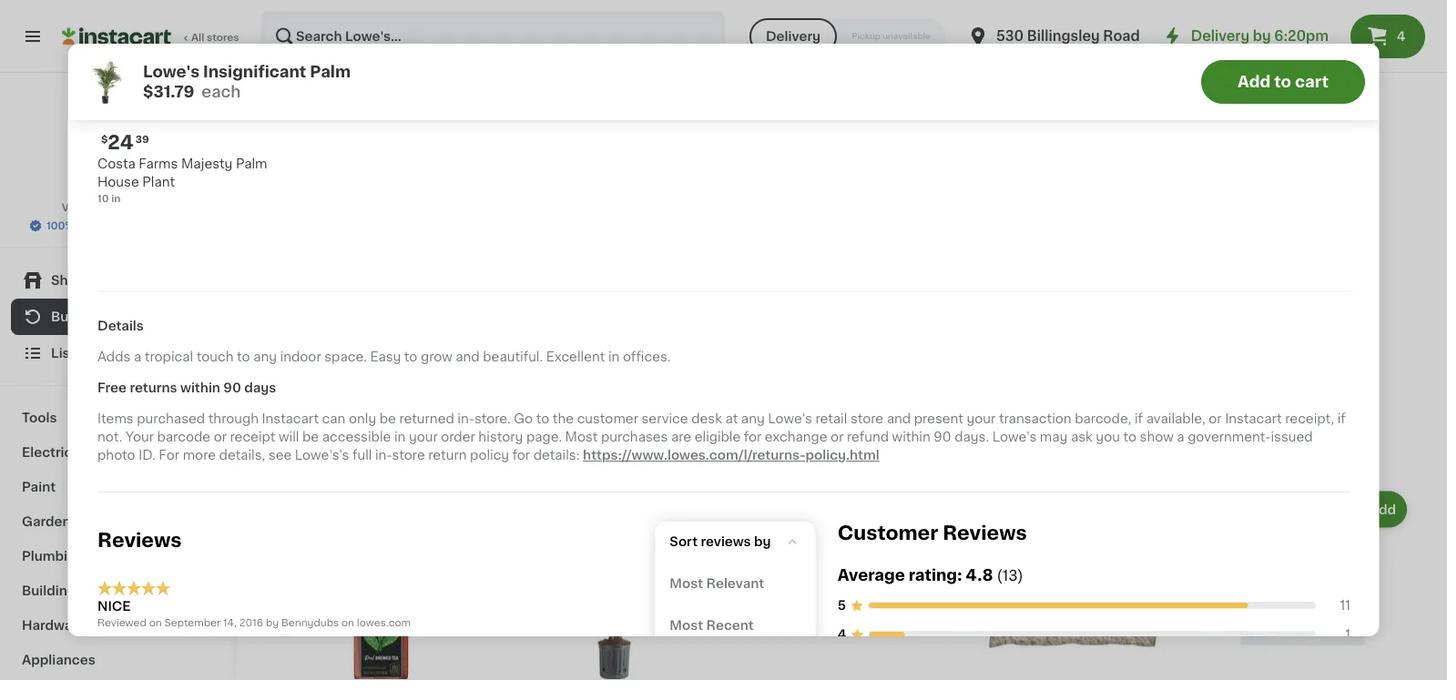 Task type: locate. For each thing, give the bounding box(es) containing it.
be up customers
[[379, 413, 396, 426]]

1 horizontal spatial by
[[754, 536, 771, 549]]

1 horizontal spatial delivery
[[1192, 30, 1250, 43]]

store left return
[[392, 449, 425, 462]]

lowe's logo image
[[76, 95, 156, 175]]

0 horizontal spatial delivery
[[766, 30, 821, 43]]

0 vertical spatial in
[[111, 193, 120, 203]]

purchased
[[136, 413, 205, 426]]

in-
[[457, 413, 474, 426], [375, 449, 392, 462]]

store up refund
[[851, 413, 884, 426]]

outdoors
[[88, 516, 150, 529]]

1 horizontal spatial policy
[[470, 449, 509, 462]]

most inside most recent button
[[670, 620, 703, 633]]

1 horizontal spatial items
[[273, 431, 331, 450]]

1 vertical spatial and
[[887, 413, 911, 426]]

by inside delivery by 6:20pm link
[[1254, 30, 1272, 43]]

0 horizontal spatial add button
[[644, 493, 714, 526]]

in right 10
[[111, 193, 120, 203]]

refund
[[847, 431, 889, 444]]

garden
[[22, 516, 71, 529]]

majesty
[[181, 157, 232, 170]]

1 horizontal spatial be
[[379, 413, 396, 426]]

90 down present
[[934, 431, 951, 444]]

0 vertical spatial a
[[133, 351, 141, 364]]

retail
[[816, 413, 847, 426]]

instacart logo image
[[62, 26, 171, 47]]

for up https://www.lowes.com/l/returns-policy.html
[[744, 431, 762, 444]]

on
[[149, 618, 161, 628], [341, 618, 354, 628]]

reviews down "outdoors"
[[97, 531, 181, 550]]

1 horizontal spatial a
[[1177, 431, 1185, 444]]

a down available,
[[1177, 431, 1185, 444]]

plant
[[142, 175, 175, 188]]

instacart up government- at the bottom of page
[[1225, 413, 1282, 426]]

shop link
[[11, 262, 221, 299]]

most down the
[[565, 431, 598, 444]]

to
[[1275, 74, 1292, 90], [236, 351, 250, 364], [404, 351, 417, 364], [536, 413, 549, 426], [1124, 431, 1137, 444]]

for down history
[[512, 449, 530, 462]]

palm right 'majesty'
[[236, 157, 267, 170]]

customer
[[838, 524, 938, 543]]

policy up guarantee
[[128, 203, 160, 213]]

lists link
[[11, 335, 221, 372]]

0 vertical spatial in-
[[457, 413, 474, 426]]

garden & outdoors link
[[11, 505, 221, 539]]

0 vertical spatial for
[[744, 431, 762, 444]]

1 vertical spatial by
[[754, 536, 771, 549]]

most down sort
[[670, 578, 703, 591]]

1 horizontal spatial and
[[887, 413, 911, 426]]

to right you
[[1124, 431, 1137, 444]]

or down through
[[213, 431, 226, 444]]

2 product group from the left
[[504, 488, 720, 681]]

lowe's up "view pricing policy" link
[[93, 181, 139, 194]]

2 vertical spatial in
[[394, 431, 405, 444]]

39
[[135, 134, 149, 144]]

go
[[514, 413, 533, 426]]

most left "recent"
[[670, 620, 703, 633]]

in- up order
[[457, 413, 474, 426]]

4
[[1398, 30, 1407, 43], [838, 629, 846, 642]]

add
[[1238, 74, 1271, 90], [679, 503, 705, 516], [1370, 503, 1397, 516]]

your up days.
[[967, 413, 996, 426]]

1 horizontal spatial in
[[394, 431, 405, 444]]

items down can
[[273, 431, 331, 450]]

14,
[[223, 618, 236, 628]]

palm up it at the top of the page
[[310, 64, 350, 80]]

lowe's down the transaction
[[992, 431, 1037, 444]]

present
[[914, 413, 964, 426]]

most recent
[[670, 620, 754, 633]]

tropical
[[144, 351, 193, 364]]

garden & outdoors
[[22, 516, 150, 529]]

2 on from the left
[[341, 618, 354, 628]]

page.
[[526, 431, 562, 444]]

or
[[1209, 413, 1222, 426], [213, 431, 226, 444], [831, 431, 844, 444]]

lowe's inside lowe's insignificant palm $31.79 each
[[143, 64, 199, 80]]

2 horizontal spatial in
[[608, 351, 619, 364]]

1 horizontal spatial on
[[341, 618, 354, 628]]

if up show
[[1135, 413, 1143, 426]]

1 horizontal spatial in-
[[457, 413, 474, 426]]

0 vertical spatial any
[[253, 351, 277, 364]]

2 instacart from the left
[[1225, 413, 1282, 426]]

by right 2016
[[266, 618, 279, 628]]

if right the receipt,
[[1338, 413, 1346, 426]]

0 horizontal spatial if
[[1135, 413, 1143, 426]]

billingsley
[[1028, 30, 1100, 43]]

space.
[[324, 351, 367, 364]]

1 vertical spatial be
[[302, 431, 319, 444]]

0 horizontal spatial items
[[97, 413, 133, 426]]

any up days
[[253, 351, 277, 364]]

90 left days
[[223, 382, 241, 395]]

0 vertical spatial be
[[379, 413, 396, 426]]

1 horizontal spatial if
[[1338, 413, 1346, 426]]

1 horizontal spatial instacart
[[1225, 413, 1282, 426]]

delivery for delivery by 6:20pm
[[1192, 30, 1250, 43]]

buy left it
[[51, 311, 77, 323]]

0 horizontal spatial or
[[213, 431, 226, 444]]

by right reviews
[[754, 536, 771, 549]]

returns
[[129, 382, 177, 395]]

most inside most relevant button
[[670, 578, 703, 591]]

to right easy
[[404, 351, 417, 364]]

0 horizontal spatial your
[[409, 431, 438, 444]]

your down returned
[[409, 431, 438, 444]]

1 vertical spatial buy
[[51, 311, 77, 323]]

any right at
[[741, 413, 765, 426]]

0 horizontal spatial for
[[512, 449, 530, 462]]

a right adds
[[133, 351, 141, 364]]

buy inside buy it again link
[[51, 311, 77, 323]]

hardware
[[22, 620, 86, 632]]

the
[[552, 413, 574, 426]]

1 horizontal spatial store
[[851, 413, 884, 426]]

or up government- at the bottom of page
[[1209, 413, 1222, 426]]

items
[[97, 413, 133, 426], [273, 431, 331, 450]]

buy
[[448, 431, 487, 450]]

adds
[[97, 351, 130, 364]]

0 vertical spatial your
[[967, 413, 996, 426]]

product group
[[273, 488, 489, 681], [504, 488, 720, 681], [734, 488, 950, 681], [965, 488, 1181, 681], [1196, 488, 1411, 681]]

0 vertical spatial items
[[97, 413, 133, 426]]

0 vertical spatial by
[[1254, 30, 1272, 43]]

be up lowe's's
[[302, 431, 319, 444]]

1 vertical spatial store
[[392, 449, 425, 462]]

lowe's
[[143, 64, 199, 80], [93, 181, 139, 194], [768, 413, 812, 426], [992, 431, 1037, 444]]

1 vertical spatial policy
[[470, 449, 509, 462]]

2016
[[239, 618, 263, 628]]

0 vertical spatial buy
[[273, 103, 328, 129]]

1 horizontal spatial palm
[[310, 64, 350, 80]]

buy it again
[[273, 103, 441, 129]]

0 vertical spatial store
[[851, 413, 884, 426]]

tools
[[22, 412, 57, 425]]

by inside nice reviewed on september 14, 2016 by bennydubs on lowes.com
[[266, 618, 279, 628]]

2 horizontal spatial by
[[1254, 30, 1272, 43]]

within inside the items purchased through instacart can only be returned in-store. go to the customer service desk at any lowe's retail store and present your transaction barcode, if available, or instacart receipt, if not. your barcode or receipt will be accessible in your order history page. most purchases are eligible for exchange or refund within 90 days. lowe's may ask you to show a government-issued photo id. for more details, see lowe's's full in-store return policy for details:
[[892, 431, 931, 444]]

0 horizontal spatial within
[[180, 382, 220, 395]]

most relevant button
[[655, 564, 816, 604]]

insignificant
[[203, 64, 306, 80]]

items for items purchased through instacart can only be returned in-store. go to the customer service desk at any lowe's retail store and present your transaction barcode, if available, or instacart receipt, if not. your barcode or receipt will be accessible in your order history page. most purchases are eligible for exchange or refund within 90 days. lowe's may ask you to show a government-issued photo id. for more details, see lowe's's full in-store return policy for details:
[[97, 413, 133, 426]]

1 vertical spatial palm
[[236, 157, 267, 170]]

0 vertical spatial palm
[[310, 64, 350, 80]]

offices.
[[623, 351, 671, 364]]

0 vertical spatial and
[[455, 351, 480, 364]]

1 vertical spatial most
[[670, 578, 703, 591]]

0 vertical spatial 4
[[1398, 30, 1407, 43]]

it
[[80, 311, 89, 323]]

0 horizontal spatial any
[[253, 351, 277, 364]]

nice reviewed on september 14, 2016 by bennydubs on lowes.com
[[97, 600, 411, 628]]

reviews
[[701, 536, 751, 549]]

lowe's up the exchange
[[768, 413, 812, 426]]

tools link
[[11, 401, 221, 436]]

0 horizontal spatial be
[[302, 431, 319, 444]]

paint
[[22, 481, 56, 494]]

cart
[[1295, 74, 1329, 90]]

and up refund
[[887, 413, 911, 426]]

2 if from the left
[[1338, 413, 1346, 426]]

1 vertical spatial a
[[1177, 431, 1185, 444]]

1 vertical spatial items
[[273, 431, 331, 450]]

items for items customers buy regularly
[[273, 431, 331, 450]]

show
[[1140, 431, 1174, 444]]

1 horizontal spatial buy
[[273, 103, 328, 129]]

and inside the items purchased through instacart can only be returned in-store. go to the customer service desk at any lowe's retail store and present your transaction barcode, if available, or instacart receipt, if not. your barcode or receipt will be accessible in your order history page. most purchases are eligible for exchange or refund within 90 days. lowe's may ask you to show a government-issued photo id. for more details, see lowe's's full in-store return policy for details:
[[887, 413, 911, 426]]

0 horizontal spatial add
[[679, 503, 705, 516]]

reviews up 4.8
[[943, 524, 1027, 543]]

1 vertical spatial 4
[[838, 629, 846, 642]]

1 vertical spatial 90
[[934, 431, 951, 444]]

1 horizontal spatial add button
[[1336, 493, 1406, 526]]

to left cart
[[1275, 74, 1292, 90]]

adds a tropical touch to any indoor space. easy to grow and beautiful. excellent in offices.
[[97, 351, 671, 364]]

may
[[1040, 431, 1068, 444]]

0 vertical spatial within
[[180, 382, 220, 395]]

items up 'not.'
[[97, 413, 133, 426]]

0 horizontal spatial on
[[149, 618, 161, 628]]

reviewed
[[97, 618, 146, 628]]

0 horizontal spatial 4
[[838, 629, 846, 642]]

are
[[671, 431, 691, 444]]

free
[[97, 382, 126, 395]]

on right reviewed at bottom left
[[149, 618, 161, 628]]

your
[[125, 431, 153, 444]]

2 vertical spatial most
[[670, 620, 703, 633]]

reviews
[[943, 524, 1027, 543], [97, 531, 181, 550]]

1 horizontal spatial within
[[892, 431, 931, 444]]

90
[[223, 382, 241, 395], [934, 431, 951, 444]]

most for most relevant
[[670, 578, 703, 591]]

in- right full
[[375, 449, 392, 462]]

$
[[101, 134, 107, 144]]

details,
[[219, 449, 265, 462]]

on left 'lowes.com'
[[341, 618, 354, 628]]

lowe's up $31.79
[[143, 64, 199, 80]]

0 horizontal spatial palm
[[236, 157, 267, 170]]

by
[[1254, 30, 1272, 43], [754, 536, 771, 549], [266, 618, 279, 628]]

relevant
[[706, 578, 764, 591]]

by left 6:20pm
[[1254, 30, 1272, 43]]

building supplies link
[[11, 574, 221, 609]]

0 horizontal spatial store
[[392, 449, 425, 462]]

1 vertical spatial within
[[892, 431, 931, 444]]

buy left it at the top of the page
[[273, 103, 328, 129]]

0 horizontal spatial buy
[[51, 311, 77, 323]]

1 vertical spatial any
[[741, 413, 765, 426]]

house
[[97, 175, 139, 188]]

lowe's insignificant palm $31.79 each
[[143, 64, 350, 100]]

and right grow
[[455, 351, 480, 364]]

service type group
[[750, 18, 946, 55]]

in left the offices.
[[608, 351, 619, 364]]

0 vertical spatial most
[[565, 431, 598, 444]]

None search field
[[261, 11, 726, 62]]

within down present
[[892, 431, 931, 444]]

policy
[[128, 203, 160, 213], [470, 449, 509, 462]]

or up policy.html
[[831, 431, 844, 444]]

building supplies
[[22, 585, 136, 598]]

0 horizontal spatial and
[[455, 351, 480, 364]]

average rating: 4.8 (13)
[[838, 568, 1023, 584]]

all stores link
[[62, 11, 241, 62]]

0 horizontal spatial in-
[[375, 449, 392, 462]]

items inside the items purchased through instacart can only be returned in-store. go to the customer service desk at any lowe's retail store and present your transaction barcode, if available, or instacart receipt, if not. your barcode or receipt will be accessible in your order history page. most purchases are eligible for exchange or refund within 90 days. lowe's may ask you to show a government-issued photo id. for more details, see lowe's's full in-store return policy for details:
[[97, 413, 133, 426]]

view pricing policy
[[62, 203, 160, 213]]

items purchased through instacart can only be returned in-store. go to the customer service desk at any lowe's retail store and present your transaction barcode, if available, or instacart receipt, if not. your barcode or receipt will be accessible in your order history page. most purchases are eligible for exchange or refund within 90 days. lowe's may ask you to show a government-issued photo id. for more details, see lowe's's full in-store return policy for details:
[[97, 413, 1346, 462]]

0 horizontal spatial 90
[[223, 382, 241, 395]]

1 vertical spatial in-
[[375, 449, 392, 462]]

policy down history
[[470, 449, 509, 462]]

2 vertical spatial by
[[266, 618, 279, 628]]

1 horizontal spatial any
[[741, 413, 765, 426]]

most for most recent
[[670, 620, 703, 633]]

touch
[[196, 351, 233, 364]]

electrical link
[[11, 436, 221, 470]]

buy
[[273, 103, 328, 129], [51, 311, 77, 323]]

for
[[744, 431, 762, 444], [512, 449, 530, 462]]

only
[[349, 413, 376, 426]]

instacart up will
[[262, 413, 319, 426]]

1 horizontal spatial 4
[[1398, 30, 1407, 43]]

1 horizontal spatial your
[[967, 413, 996, 426]]

1 horizontal spatial 90
[[934, 431, 951, 444]]

0 horizontal spatial by
[[266, 618, 279, 628]]

sort reviews by button
[[655, 522, 816, 562]]

delivery inside button
[[766, 30, 821, 43]]

issued
[[1271, 431, 1313, 444]]

0 vertical spatial policy
[[128, 203, 160, 213]]

most recent button
[[655, 606, 816, 646]]

a inside the items purchased through instacart can only be returned in-store. go to the customer service desk at any lowe's retail store and present your transaction barcode, if available, or instacart receipt, if not. your barcode or receipt will be accessible in your order history page. most purchases are eligible for exchange or refund within 90 days. lowe's may ask you to show a government-issued photo id. for more details, see lowe's's full in-store return policy for details:
[[1177, 431, 1185, 444]]

0 vertical spatial 90
[[223, 382, 241, 395]]

policy.html
[[806, 449, 880, 462]]

within down the touch
[[180, 382, 220, 395]]

0 horizontal spatial instacart
[[262, 413, 319, 426]]

easy
[[370, 351, 401, 364]]

0 horizontal spatial in
[[111, 193, 120, 203]]

in down returned
[[394, 431, 405, 444]]



Task type: vqa. For each thing, say whether or not it's contained in the screenshot.
page.
yes



Task type: describe. For each thing, give the bounding box(es) containing it.
through
[[208, 413, 258, 426]]

all
[[191, 32, 204, 42]]

lowes.com
[[357, 618, 411, 628]]

2 add button from the left
[[1336, 493, 1406, 526]]

5 product group from the left
[[1196, 488, 1411, 681]]

1 on from the left
[[149, 618, 161, 628]]

0 horizontal spatial reviews
[[97, 531, 181, 550]]

policy inside the items purchased through instacart can only be returned in-store. go to the customer service desk at any lowe's retail store and present your transaction barcode, if available, or instacart receipt, if not. your barcode or receipt will be accessible in your order history page. most purchases are eligible for exchange or refund within 90 days. lowe's may ask you to show a government-issued photo id. for more details, see lowe's's full in-store return policy for details:
[[470, 449, 509, 462]]

eligible
[[695, 431, 741, 444]]

1 horizontal spatial for
[[744, 431, 762, 444]]

days.
[[955, 431, 989, 444]]

1 vertical spatial in
[[608, 351, 619, 364]]

1 if from the left
[[1135, 413, 1143, 426]]

highest rated
[[684, 534, 778, 547]]

0 horizontal spatial policy
[[128, 203, 160, 213]]

to up page.
[[536, 413, 549, 426]]

1
[[1346, 629, 1351, 642]]

costa farms majesty palm house plant 10 in
[[97, 157, 267, 203]]

excellent
[[546, 351, 605, 364]]

each
[[201, 84, 240, 100]]

beautiful.
[[483, 351, 543, 364]]

days
[[244, 382, 276, 395]]

desk
[[691, 413, 722, 426]]

paint link
[[11, 470, 221, 505]]

highest
[[684, 534, 736, 547]]

to inside button
[[1275, 74, 1292, 90]]

2 horizontal spatial add
[[1370, 503, 1397, 516]]

any inside the items purchased through instacart can only be returned in-store. go to the customer service desk at any lowe's retail store and present your transaction barcode, if available, or instacart receipt, if not. your barcode or receipt will be accessible in your order history page. most purchases are eligible for exchange or refund within 90 days. lowe's may ask you to show a government-issued photo id. for more details, see lowe's's full in-store return policy for details:
[[741, 413, 765, 426]]

5
[[838, 600, 846, 612]]

lists
[[51, 347, 82, 360]]

buy for buy it again
[[273, 103, 328, 129]]

1 horizontal spatial reviews
[[943, 524, 1027, 543]]

customer reviews
[[838, 524, 1027, 543]]

delivery for delivery
[[766, 30, 821, 43]]

free returns within 90 days
[[97, 382, 276, 395]]

again
[[92, 311, 128, 323]]

https://www.lowes.com/l/returns-
[[583, 449, 806, 462]]

in inside the items purchased through instacart can only be returned in-store. go to the customer service desk at any lowe's retail store and present your transaction barcode, if available, or instacart receipt, if not. your barcode or receipt will be accessible in your order history page. most purchases are eligible for exchange or refund within 90 days. lowe's may ask you to show a government-issued photo id. for more details, see lowe's's full in-store return policy for details:
[[394, 431, 405, 444]]

view
[[62, 203, 87, 213]]

1 horizontal spatial add
[[1238, 74, 1271, 90]]

road
[[1104, 30, 1141, 43]]

buy for buy it again
[[51, 311, 77, 323]]

nice
[[97, 600, 130, 613]]

guarantee
[[140, 221, 193, 231]]

rated
[[739, 534, 778, 547]]

most relevant
[[670, 578, 764, 591]]

to right the touch
[[236, 351, 250, 364]]

1 instacart from the left
[[262, 413, 319, 426]]

11
[[1340, 600, 1351, 612]]

lowe's link
[[76, 95, 156, 197]]

it
[[334, 103, 355, 129]]

1 vertical spatial your
[[409, 431, 438, 444]]

6:20pm
[[1275, 30, 1329, 43]]

3 product group from the left
[[734, 488, 950, 681]]

1 horizontal spatial or
[[831, 431, 844, 444]]

4 inside 'button'
[[1398, 30, 1407, 43]]

lowe's's
[[295, 449, 349, 462]]

items customers buy regularly
[[273, 431, 582, 450]]

order
[[441, 431, 475, 444]]

barcode,
[[1075, 413, 1132, 426]]

delivery button
[[750, 18, 838, 55]]

bennydubs
[[281, 618, 339, 628]]

highest rated button
[[659, 526, 812, 555]]

for
[[158, 449, 179, 462]]

shop
[[51, 274, 85, 287]]

1 product group from the left
[[273, 488, 489, 681]]

building
[[22, 585, 76, 598]]

exchange
[[765, 431, 827, 444]]

returned
[[399, 413, 454, 426]]

530 billingsley road button
[[968, 11, 1141, 62]]

palm inside lowe's insignificant palm $31.79 each
[[310, 64, 350, 80]]

90 inside the items purchased through instacart can only be returned in-store. go to the customer service desk at any lowe's retail store and present your transaction barcode, if available, or instacart receipt, if not. your barcode or receipt will be accessible in your order history page. most purchases are eligible for exchange or refund within 90 days. lowe's may ask you to show a government-issued photo id. for more details, see lowe's's full in-store return policy for details:
[[934, 431, 951, 444]]

4 product group from the left
[[965, 488, 1181, 681]]

2 horizontal spatial or
[[1209, 413, 1222, 426]]

barcode
[[157, 431, 210, 444]]

service
[[641, 413, 688, 426]]

most inside the items purchased through instacart can only be returned in-store. go to the customer service desk at any lowe's retail store and present your transaction barcode, if available, or instacart receipt, if not. your barcode or receipt will be accessible in your order history page. most purchases are eligible for exchange or refund within 90 days. lowe's may ask you to show a government-issued photo id. for more details, see lowe's's full in-store return policy for details:
[[565, 431, 598, 444]]

palm inside costa farms majesty palm house plant 10 in
[[236, 157, 267, 170]]

stores
[[207, 32, 239, 42]]

$ 24 39
[[101, 133, 149, 152]]

in inside costa farms majesty palm house plant 10 in
[[111, 193, 120, 203]]

add to cart button
[[1201, 60, 1365, 104]]

not.
[[97, 431, 122, 444]]

costa
[[97, 157, 135, 170]]

by inside sort reviews by button
[[754, 536, 771, 549]]

1 vertical spatial for
[[512, 449, 530, 462]]

530
[[997, 30, 1024, 43]]

you
[[1096, 431, 1120, 444]]

september
[[164, 618, 220, 628]]

1 add button from the left
[[644, 493, 714, 526]]

530 billingsley road
[[997, 30, 1141, 43]]

receipt
[[230, 431, 275, 444]]

full
[[352, 449, 372, 462]]

satisfaction
[[77, 221, 138, 231]]

see
[[268, 449, 291, 462]]

rating:
[[909, 568, 962, 584]]

sort
[[670, 536, 698, 549]]

0 horizontal spatial a
[[133, 351, 141, 364]]

average
[[838, 568, 905, 584]]

customer
[[577, 413, 638, 426]]

details
[[97, 320, 143, 333]]

regularly
[[491, 431, 582, 450]]

can
[[322, 413, 345, 426]]

https://www.lowes.com/l/returns-policy.html
[[583, 449, 880, 462]]

details:
[[533, 449, 580, 462]]

accessible
[[322, 431, 391, 444]]

government-
[[1188, 431, 1271, 444]]



